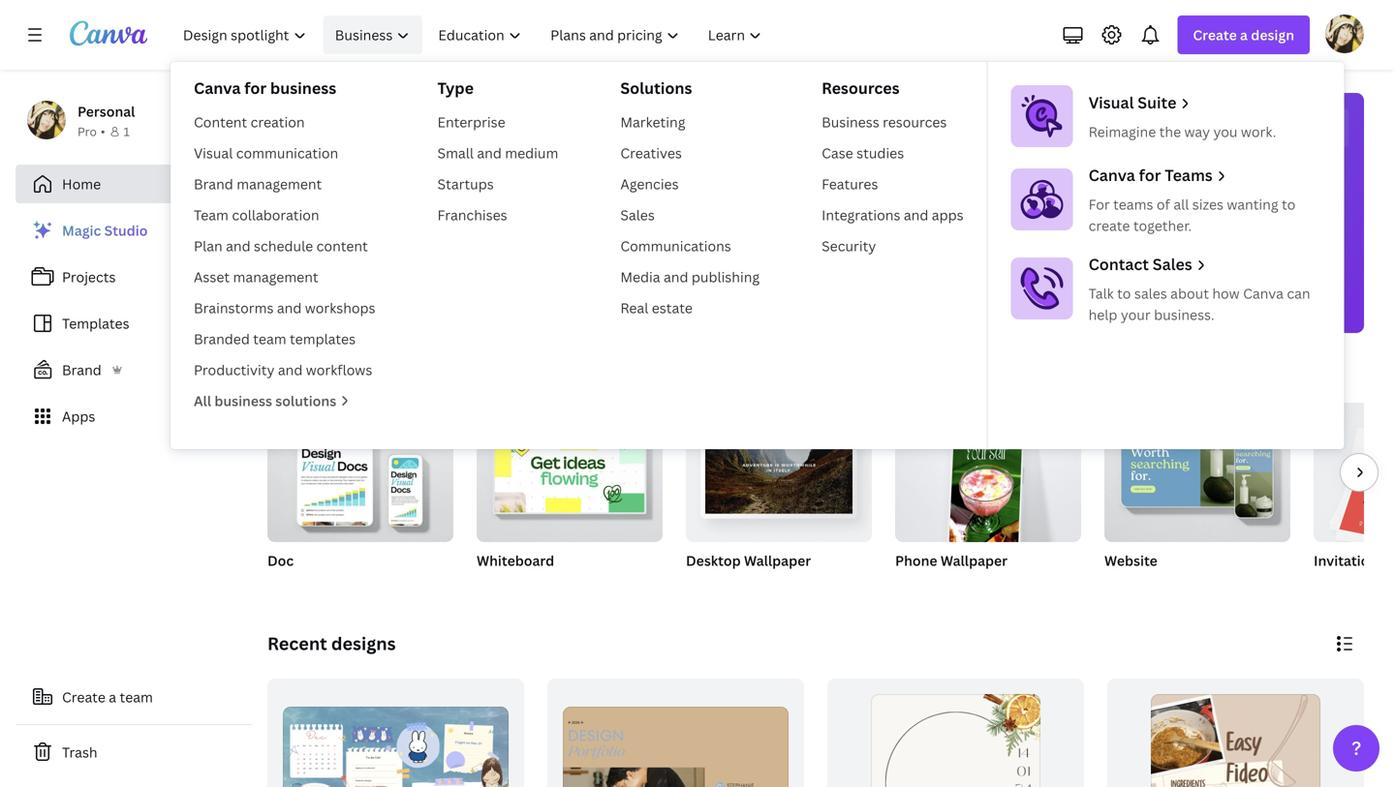 Task type: locate. For each thing, give the bounding box(es) containing it.
visual down content
[[194, 144, 233, 162]]

franchises link
[[430, 200, 566, 231]]

recent
[[267, 632, 327, 656]]

0 horizontal spatial wallpaper
[[744, 552, 811, 570]]

productivity and workflows
[[194, 361, 372, 379]]

wallpaper right desktop
[[744, 552, 811, 570]]

1 horizontal spatial brand
[[194, 175, 233, 193]]

1 vertical spatial create
[[62, 688, 105, 707]]

and for workshops
[[277, 299, 302, 317]]

0 vertical spatial canva
[[194, 78, 241, 98]]

for up create on the right of page
[[1088, 195, 1110, 214]]

team up productivity and workflows
[[253, 330, 286, 348]]

0 vertical spatial team
[[253, 330, 286, 348]]

way
[[1184, 123, 1210, 141]]

features
[[822, 175, 878, 193]]

doc group
[[267, 403, 453, 595]]

phone
[[895, 552, 937, 570]]

magic studio link
[[16, 211, 252, 250]]

0 horizontal spatial business
[[335, 26, 393, 44]]

1 horizontal spatial design
[[1251, 26, 1294, 44]]

branded
[[194, 330, 250, 348]]

0 vertical spatial business
[[335, 26, 393, 44]]

0 vertical spatial design
[[1251, 26, 1294, 44]]

phone wallpaper
[[895, 552, 1008, 570]]

group for phone wallpaper
[[895, 403, 1081, 554]]

0 vertical spatial for
[[1088, 195, 1110, 214]]

wallpaper right phone
[[941, 552, 1008, 570]]

resources
[[822, 78, 900, 98]]

0 vertical spatial to
[[1282, 195, 1296, 214]]

2 horizontal spatial you
[[1213, 123, 1238, 141]]

more button
[[1226, 233, 1273, 333]]

to left try... on the top left of the page
[[402, 364, 421, 388]]

integrations and apps link
[[814, 200, 971, 231]]

brand inside the "business" menu
[[194, 175, 233, 193]]

canva
[[194, 78, 241, 98], [1088, 165, 1135, 186], [1243, 284, 1284, 303]]

and left apps
[[904, 206, 928, 224]]

2 vertical spatial to
[[402, 364, 421, 388]]

1 vertical spatial a
[[109, 688, 116, 707]]

brand for brand
[[62, 361, 102, 379]]

0 vertical spatial management
[[237, 175, 322, 193]]

1 vertical spatial canva
[[1088, 165, 1135, 186]]

for up you might want to try...
[[360, 302, 379, 318]]

6 group from the left
[[1314, 403, 1395, 543]]

help
[[1088, 306, 1117, 324]]

4 group from the left
[[895, 403, 1081, 554]]

0 horizontal spatial sales
[[620, 206, 655, 224]]

brand inside list
[[62, 361, 102, 379]]

a for team
[[109, 688, 116, 707]]

1 horizontal spatial to
[[1117, 284, 1131, 303]]

1 horizontal spatial visual
[[1088, 92, 1134, 113]]

creatives
[[620, 144, 682, 162]]

branded team templates link
[[186, 324, 383, 355]]

invitation (po
[[1314, 552, 1395, 570]]

brand up team
[[194, 175, 233, 193]]

resources
[[883, 113, 947, 131]]

whiteboards
[[563, 302, 635, 318]]

1 horizontal spatial you
[[749, 115, 807, 157]]

canva left can
[[1243, 284, 1284, 303]]

to right wanting
[[1282, 195, 1296, 214]]

for inside for you "button"
[[360, 302, 379, 318]]

sales
[[620, 206, 655, 224], [1153, 254, 1192, 275]]

group for invitation (po
[[1314, 403, 1395, 543]]

brand
[[194, 175, 233, 193], [62, 361, 102, 379]]

1 horizontal spatial a
[[1240, 26, 1248, 44]]

templates link
[[16, 304, 252, 343]]

1 vertical spatial business
[[215, 392, 272, 410]]

teams
[[1113, 195, 1153, 214]]

1 vertical spatial for
[[1139, 165, 1161, 186]]

presentations
[[668, 302, 746, 318]]

brand up apps
[[62, 361, 102, 379]]

business inside menu
[[822, 113, 879, 131]]

content
[[316, 237, 368, 255]]

1 vertical spatial to
[[1117, 284, 1131, 303]]

0 horizontal spatial to
[[402, 364, 421, 388]]

home
[[62, 175, 101, 193]]

0 horizontal spatial create
[[62, 688, 105, 707]]

0 horizontal spatial visual
[[194, 144, 233, 162]]

1 horizontal spatial sales
[[1153, 254, 1192, 275]]

today?
[[918, 115, 1027, 157]]

1 wallpaper from the left
[[744, 552, 811, 570]]

content creation
[[194, 113, 305, 131]]

0 horizontal spatial for
[[360, 302, 379, 318]]

2 horizontal spatial canva
[[1243, 284, 1284, 303]]

0 vertical spatial create
[[1193, 26, 1237, 44]]

projects
[[62, 268, 116, 286]]

of
[[1157, 195, 1170, 214]]

team
[[253, 330, 286, 348], [120, 688, 153, 707]]

you inside the "business" menu
[[1213, 123, 1238, 141]]

wanting
[[1227, 195, 1278, 214]]

how
[[1212, 284, 1240, 303]]

all
[[194, 392, 211, 410]]

and right plan
[[226, 237, 251, 255]]

apps
[[932, 206, 964, 224]]

2 vertical spatial canva
[[1243, 284, 1284, 303]]

group for doc
[[267, 403, 453, 543]]

to right 'talk'
[[1117, 284, 1131, 303]]

create for create a team
[[62, 688, 105, 707]]

and down communications at the top of page
[[664, 268, 688, 286]]

to inside for teams of all sizes wanting to create together.
[[1282, 195, 1296, 214]]

marketing
[[620, 113, 685, 131]]

invitation
[[1314, 552, 1378, 570]]

create inside 'button'
[[62, 688, 105, 707]]

content creation link
[[186, 107, 383, 138]]

1 group from the left
[[267, 403, 453, 543]]

brand link
[[16, 351, 252, 389]]

1 vertical spatial management
[[233, 268, 318, 286]]

team collaboration
[[194, 206, 319, 224]]

group for whiteboard
[[477, 403, 663, 543]]

list
[[16, 211, 252, 436]]

will
[[693, 115, 742, 157]]

personal
[[78, 102, 135, 121]]

0 horizontal spatial you
[[382, 302, 403, 318]]

schedule
[[254, 237, 313, 255]]

talk to sales about how canva can help your business.
[[1088, 284, 1310, 324]]

asset management link
[[186, 262, 383, 293]]

0 horizontal spatial a
[[109, 688, 116, 707]]

business for business resources
[[822, 113, 879, 131]]

case studies link
[[814, 138, 971, 169]]

and down enterprise 'link'
[[477, 144, 502, 162]]

you right way
[[1213, 123, 1238, 141]]

1 vertical spatial team
[[120, 688, 153, 707]]

case
[[822, 144, 853, 162]]

1 vertical spatial visual
[[194, 144, 233, 162]]

for up content creation
[[244, 78, 267, 98]]

whiteboard
[[477, 552, 554, 570]]

management down plan and schedule content
[[233, 268, 318, 286]]

0 horizontal spatial design
[[813, 115, 912, 157]]

desktop
[[686, 552, 741, 570]]

brand management
[[194, 175, 322, 193]]

None search field
[[525, 180, 1106, 219]]

design inside create a design dropdown button
[[1251, 26, 1294, 44]]

small and medium link
[[430, 138, 566, 169]]

products
[[1022, 302, 1074, 318]]

templates
[[290, 330, 356, 348]]

create
[[1088, 217, 1130, 235]]

visual up reimagine
[[1088, 92, 1134, 113]]

business up content creation link
[[270, 78, 336, 98]]

business down productivity
[[215, 392, 272, 410]]

1 horizontal spatial canva
[[1088, 165, 1135, 186]]

top level navigation element
[[171, 16, 1344, 450]]

wallpaper for phone wallpaper
[[941, 552, 1008, 570]]

0 horizontal spatial brand
[[62, 361, 102, 379]]

1
[[124, 124, 130, 140]]

a inside 'button'
[[109, 688, 116, 707]]

canva inside talk to sales about how canva can help your business.
[[1243, 284, 1284, 303]]

5 group from the left
[[1104, 403, 1290, 543]]

1 vertical spatial design
[[813, 115, 912, 157]]

management up the collaboration
[[237, 175, 322, 193]]

templates
[[62, 314, 129, 333]]

1 horizontal spatial business
[[822, 113, 879, 131]]

visual
[[1088, 92, 1134, 113], [194, 144, 233, 162]]

you right workshops
[[382, 302, 403, 318]]

medium
[[505, 144, 558, 162]]

0 horizontal spatial canva
[[194, 78, 241, 98]]

a inside dropdown button
[[1240, 26, 1248, 44]]

for up of
[[1139, 165, 1161, 186]]

1 horizontal spatial team
[[253, 330, 286, 348]]

0 horizontal spatial for
[[244, 78, 267, 98]]

management for asset management
[[233, 268, 318, 286]]

1 vertical spatial brand
[[62, 361, 102, 379]]

team inside 'button'
[[120, 688, 153, 707]]

create
[[1193, 26, 1237, 44], [62, 688, 105, 707]]

business inside dropdown button
[[335, 26, 393, 44]]

security
[[822, 237, 876, 255]]

1 vertical spatial business
[[822, 113, 879, 131]]

0 vertical spatial sales
[[620, 206, 655, 224]]

brand management link
[[186, 169, 383, 200]]

canva up teams
[[1088, 165, 1135, 186]]

for inside for teams of all sizes wanting to create together.
[[1088, 195, 1110, 214]]

group
[[267, 403, 453, 543], [477, 403, 663, 543], [686, 403, 872, 543], [895, 403, 1081, 554], [1104, 403, 1290, 543], [1314, 403, 1395, 543]]

0 horizontal spatial team
[[120, 688, 153, 707]]

1 horizontal spatial for
[[1139, 165, 1161, 186]]

and up all business solutions link
[[278, 361, 303, 379]]

home link
[[16, 165, 252, 203]]

0 vertical spatial brand
[[194, 175, 233, 193]]

visual for visual communication
[[194, 144, 233, 162]]

2 wallpaper from the left
[[941, 552, 1008, 570]]

0 vertical spatial visual
[[1088, 92, 1134, 113]]

and up branded team templates link
[[277, 299, 302, 317]]

1 horizontal spatial for
[[1088, 195, 1110, 214]]

1 horizontal spatial wallpaper
[[941, 552, 1008, 570]]

1 vertical spatial sales
[[1153, 254, 1192, 275]]

1 horizontal spatial create
[[1193, 26, 1237, 44]]

0 vertical spatial for
[[244, 78, 267, 98]]

2 group from the left
[[477, 403, 663, 543]]

visual communication
[[194, 144, 338, 162]]

sales down agencies
[[620, 206, 655, 224]]

management for brand management
[[237, 175, 322, 193]]

you inside "button"
[[382, 302, 403, 318]]

want
[[357, 364, 398, 388]]

trash
[[62, 744, 97, 762]]

1 vertical spatial for
[[360, 302, 379, 318]]

create inside dropdown button
[[1193, 26, 1237, 44]]

a for design
[[1240, 26, 1248, 44]]

you right 'will'
[[749, 115, 807, 157]]

brainstorms
[[194, 299, 274, 317]]

canva for business
[[194, 78, 336, 98]]

solutions
[[620, 78, 692, 98]]

2 horizontal spatial to
[[1282, 195, 1296, 214]]

team up trash link
[[120, 688, 153, 707]]

0 vertical spatial a
[[1240, 26, 1248, 44]]

canva up content
[[194, 78, 241, 98]]

sales up about on the right of the page
[[1153, 254, 1192, 275]]

apps
[[62, 407, 95, 426]]

marketing link
[[613, 107, 767, 138]]



Task type: describe. For each thing, give the bounding box(es) containing it.
and for publishing
[[664, 268, 688, 286]]

brand for brand management
[[194, 175, 233, 193]]

create a team
[[62, 688, 153, 707]]

team inside the "business" menu
[[253, 330, 286, 348]]

plan and schedule content link
[[186, 231, 383, 262]]

pro •
[[78, 124, 105, 140]]

agencies
[[620, 175, 679, 193]]

what will you design today?
[[604, 115, 1027, 157]]

business resources link
[[814, 107, 971, 138]]

3 group from the left
[[686, 403, 872, 543]]

studio
[[104, 221, 148, 240]]

canva for teams
[[1088, 165, 1213, 186]]

phone wallpaper group
[[895, 403, 1081, 595]]

reimagine the way you work.
[[1088, 123, 1276, 141]]

and for workflows
[[278, 361, 303, 379]]

(po
[[1381, 552, 1395, 570]]

print products button
[[992, 233, 1074, 333]]

canva for canva for business
[[194, 78, 241, 98]]

designs
[[331, 632, 396, 656]]

for you
[[360, 302, 403, 318]]

for for business
[[244, 78, 267, 98]]

create a design
[[1193, 26, 1294, 44]]

publishing
[[692, 268, 760, 286]]

your
[[1121, 306, 1151, 324]]

doc
[[267, 552, 294, 570]]

real
[[620, 299, 648, 317]]

enterprise
[[437, 113, 505, 131]]

all business solutions
[[194, 392, 336, 410]]

to inside talk to sales about how canva can help your business.
[[1117, 284, 1131, 303]]

productivity and workflows link
[[186, 355, 383, 386]]

asset
[[194, 268, 230, 286]]

real estate link
[[613, 293, 767, 324]]

all business solutions link
[[186, 386, 383, 417]]

for for for you
[[360, 302, 379, 318]]

can
[[1287, 284, 1310, 303]]

productivity
[[194, 361, 275, 379]]

real estate
[[620, 299, 693, 317]]

desktop wallpaper group
[[686, 403, 872, 595]]

you
[[267, 364, 299, 388]]

contact sales
[[1088, 254, 1192, 275]]

business for business
[[335, 26, 393, 44]]

workshops
[[305, 299, 375, 317]]

plan
[[194, 237, 223, 255]]

brainstorms and workshops link
[[186, 293, 383, 324]]

might
[[303, 364, 353, 388]]

business button
[[323, 16, 422, 54]]

and for schedule
[[226, 237, 251, 255]]

visual for visual suite
[[1088, 92, 1134, 113]]

projects link
[[16, 258, 252, 296]]

brainstorms and workshops
[[194, 299, 375, 317]]

magic
[[62, 221, 101, 240]]

team collaboration link
[[186, 200, 383, 231]]

business menu
[[171, 62, 1344, 450]]

trash link
[[16, 733, 252, 772]]

create a design button
[[1177, 16, 1310, 54]]

integrations
[[822, 206, 900, 224]]

create for create a design
[[1193, 26, 1237, 44]]

sales
[[1134, 284, 1167, 303]]

0 vertical spatial business
[[270, 78, 336, 98]]

stephanie aranda image
[[1325, 14, 1364, 53]]

presentations button
[[668, 233, 746, 333]]

security link
[[814, 231, 971, 262]]

agencies link
[[613, 169, 767, 200]]

franchises
[[437, 206, 507, 224]]

suite
[[1138, 92, 1176, 113]]

pro
[[78, 124, 97, 140]]

communications
[[620, 237, 731, 255]]

•
[[101, 124, 105, 140]]

whiteboards button
[[563, 233, 635, 333]]

invitation (portrait) group
[[1314, 403, 1395, 595]]

the
[[1159, 123, 1181, 141]]

list containing magic studio
[[16, 211, 252, 436]]

for you button
[[358, 233, 405, 333]]

group for website
[[1104, 403, 1290, 543]]

for for for teams of all sizes wanting to create together.
[[1088, 195, 1110, 214]]

magic studio
[[62, 221, 148, 240]]

whiteboard group
[[477, 403, 663, 595]]

and for apps
[[904, 206, 928, 224]]

startups link
[[430, 169, 566, 200]]

type
[[437, 78, 474, 98]]

small and medium
[[437, 144, 558, 162]]

print products
[[992, 302, 1074, 318]]

try...
[[425, 364, 463, 388]]

workflows
[[306, 361, 372, 379]]

reimagine
[[1088, 123, 1156, 141]]

create a team button
[[16, 678, 252, 717]]

teams
[[1165, 165, 1213, 186]]

startups
[[437, 175, 494, 193]]

website group
[[1104, 403, 1290, 595]]

recent designs
[[267, 632, 396, 656]]

all
[[1174, 195, 1189, 214]]

asset management
[[194, 268, 318, 286]]

websites button
[[1116, 233, 1167, 333]]

creation
[[251, 113, 305, 131]]

media
[[620, 268, 660, 286]]

estate
[[652, 299, 693, 317]]

canva for canva for teams
[[1088, 165, 1135, 186]]

communications link
[[613, 231, 767, 262]]

wallpaper for desktop wallpaper
[[744, 552, 811, 570]]

and for medium
[[477, 144, 502, 162]]

more
[[1235, 302, 1264, 318]]

apps link
[[16, 397, 252, 436]]

for for teams
[[1139, 165, 1161, 186]]



Task type: vqa. For each thing, say whether or not it's contained in the screenshot.
business dropdown button
yes



